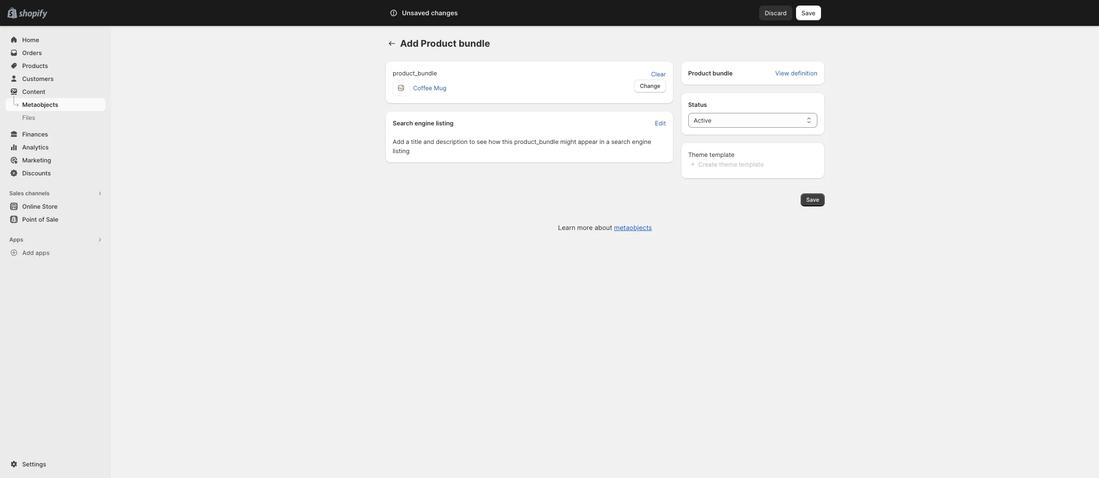 Task type: locate. For each thing, give the bounding box(es) containing it.
1 horizontal spatial product
[[689, 69, 712, 77]]

product up status at the top right of the page
[[689, 69, 712, 77]]

template
[[710, 151, 735, 158]]

0 vertical spatial engine
[[415, 119, 435, 127]]

1 horizontal spatial bundle
[[713, 69, 733, 77]]

1 horizontal spatial listing
[[436, 119, 454, 127]]

finances link
[[6, 128, 106, 141]]

title
[[411, 138, 422, 145]]

change button
[[635, 80, 666, 93]]

might
[[561, 138, 577, 145]]

0 vertical spatial search
[[431, 9, 451, 17]]

add left title
[[393, 138, 404, 145]]

engine
[[415, 119, 435, 127], [632, 138, 652, 145]]

listing inside 'add a title and description to see how this product_bundle might appear in a search engine listing'
[[393, 147, 410, 155]]

search inside button
[[431, 9, 451, 17]]

about
[[595, 224, 613, 231]]

1 vertical spatial engine
[[632, 138, 652, 145]]

engine inside 'add a title and description to see how this product_bundle might appear in a search engine listing'
[[632, 138, 652, 145]]

listing down search engine listing
[[393, 147, 410, 155]]

add inside 'add a title and description to see how this product_bundle might appear in a search engine listing'
[[393, 138, 404, 145]]

how
[[489, 138, 501, 145]]

product down changes
[[421, 38, 457, 49]]

customers link
[[6, 72, 106, 85]]

1 vertical spatial product
[[689, 69, 712, 77]]

add down unsaved
[[400, 38, 419, 49]]

1 vertical spatial bundle
[[713, 69, 733, 77]]

point of sale
[[22, 216, 58, 223]]

product_bundle right this
[[515, 138, 559, 145]]

engine right search on the right of page
[[632, 138, 652, 145]]

store
[[42, 203, 58, 210]]

this
[[502, 138, 513, 145]]

apps button
[[6, 233, 106, 246]]

add left apps
[[22, 249, 34, 256]]

product
[[421, 38, 457, 49], [689, 69, 712, 77]]

search
[[431, 9, 451, 17], [393, 119, 413, 127]]

home link
[[6, 33, 106, 46]]

marketing link
[[6, 154, 106, 167]]

0 vertical spatial save button
[[796, 6, 822, 20]]

online store link
[[6, 200, 106, 213]]

0 vertical spatial bundle
[[459, 38, 490, 49]]

add apps
[[22, 249, 50, 256]]

sale
[[46, 216, 58, 223]]

add for add a title and description to see how this product_bundle might appear in a search engine listing
[[393, 138, 404, 145]]

0 horizontal spatial product
[[421, 38, 457, 49]]

save
[[802, 9, 816, 17], [807, 196, 820, 203]]

save button
[[796, 6, 822, 20], [801, 193, 825, 206]]

discard button
[[760, 6, 793, 20]]

products
[[22, 62, 48, 69]]

add for add product bundle
[[400, 38, 419, 49]]

a left title
[[406, 138, 410, 145]]

1 vertical spatial product_bundle
[[515, 138, 559, 145]]

product_bundle
[[393, 69, 437, 77], [515, 138, 559, 145]]

online store
[[22, 203, 58, 210]]

1 horizontal spatial product_bundle
[[515, 138, 559, 145]]

files link
[[6, 111, 106, 124]]

0 vertical spatial product
[[421, 38, 457, 49]]

apps
[[35, 249, 50, 256]]

metaobjects
[[614, 224, 652, 231]]

engine up 'and'
[[415, 119, 435, 127]]

online
[[22, 203, 41, 210]]

1 vertical spatial listing
[[393, 147, 410, 155]]

clear button
[[646, 68, 672, 81]]

0 horizontal spatial bundle
[[459, 38, 490, 49]]

appear
[[578, 138, 598, 145]]

1 horizontal spatial engine
[[632, 138, 652, 145]]

sales channels
[[9, 190, 50, 197]]

add
[[400, 38, 419, 49], [393, 138, 404, 145], [22, 249, 34, 256]]

orders
[[22, 49, 42, 56]]

2 vertical spatial add
[[22, 249, 34, 256]]

a
[[406, 138, 410, 145], [607, 138, 610, 145]]

search up title
[[393, 119, 413, 127]]

add inside 'button'
[[22, 249, 34, 256]]

0 horizontal spatial listing
[[393, 147, 410, 155]]

0 vertical spatial product_bundle
[[393, 69, 437, 77]]

listing up description
[[436, 119, 454, 127]]

clear
[[651, 70, 666, 78]]

orders link
[[6, 46, 106, 59]]

search for search engine listing
[[393, 119, 413, 127]]

search button
[[416, 6, 684, 20]]

of
[[39, 216, 44, 223]]

listing
[[436, 119, 454, 127], [393, 147, 410, 155]]

a right in
[[607, 138, 610, 145]]

1 vertical spatial add
[[393, 138, 404, 145]]

to
[[470, 138, 475, 145]]

0 horizontal spatial a
[[406, 138, 410, 145]]

point of sale button
[[0, 213, 111, 226]]

theme
[[689, 151, 708, 158]]

1 horizontal spatial a
[[607, 138, 610, 145]]

unsaved
[[402, 9, 430, 17]]

bundle
[[459, 38, 490, 49], [713, 69, 733, 77]]

and
[[424, 138, 434, 145]]

analytics link
[[6, 141, 106, 154]]

point of sale link
[[6, 213, 106, 226]]

0 vertical spatial listing
[[436, 119, 454, 127]]

add product bundle
[[400, 38, 490, 49]]

1 vertical spatial search
[[393, 119, 413, 127]]

channels
[[25, 190, 50, 197]]

search right unsaved
[[431, 9, 451, 17]]

description
[[436, 138, 468, 145]]

marketing
[[22, 156, 51, 164]]

finances
[[22, 131, 48, 138]]

apps
[[9, 236, 23, 243]]

0 vertical spatial add
[[400, 38, 419, 49]]

1 horizontal spatial search
[[431, 9, 451, 17]]

product_bundle up "coffee"
[[393, 69, 437, 77]]

0 horizontal spatial search
[[393, 119, 413, 127]]



Task type: vqa. For each thing, say whether or not it's contained in the screenshot.
Home
yes



Task type: describe. For each thing, give the bounding box(es) containing it.
mug
[[434, 84, 447, 92]]

see
[[477, 138, 487, 145]]

product_bundle inside 'add a title and description to see how this product_bundle might appear in a search engine listing'
[[515, 138, 559, 145]]

search engine listing
[[393, 119, 454, 127]]

coffee mug link
[[413, 84, 447, 92]]

more
[[578, 224, 593, 231]]

change
[[640, 82, 661, 89]]

view
[[776, 69, 790, 77]]

discounts link
[[6, 167, 106, 180]]

status
[[689, 101, 707, 108]]

edit
[[655, 119, 666, 127]]

home
[[22, 36, 39, 44]]

settings
[[22, 461, 46, 468]]

content link
[[6, 85, 106, 98]]

definition
[[791, 69, 818, 77]]

metaobjects link
[[6, 98, 106, 111]]

view definition
[[776, 69, 818, 77]]

discounts
[[22, 169, 51, 177]]

0 vertical spatial save
[[802, 9, 816, 17]]

changes
[[431, 9, 458, 17]]

2 a from the left
[[607, 138, 610, 145]]

files
[[22, 114, 35, 121]]

product bundle
[[689, 69, 733, 77]]

add apps button
[[6, 246, 106, 259]]

1 a from the left
[[406, 138, 410, 145]]

point
[[22, 216, 37, 223]]

coffee
[[413, 84, 432, 92]]

unsaved changes
[[402, 9, 458, 17]]

discard
[[765, 9, 787, 17]]

0 horizontal spatial engine
[[415, 119, 435, 127]]

shopify image
[[19, 10, 47, 19]]

sales channels button
[[6, 187, 106, 200]]

0 horizontal spatial product_bundle
[[393, 69, 437, 77]]

learn
[[558, 224, 576, 231]]

online store button
[[0, 200, 111, 213]]

analytics
[[22, 143, 49, 151]]

settings link
[[6, 458, 106, 471]]

products link
[[6, 59, 106, 72]]

1 vertical spatial save button
[[801, 193, 825, 206]]

search
[[612, 138, 631, 145]]

1 vertical spatial save
[[807, 196, 820, 203]]

metaobjects link
[[614, 224, 652, 231]]

metaobjects
[[22, 101, 58, 108]]

learn more about metaobjects
[[558, 224, 652, 231]]

in
[[600, 138, 605, 145]]

content
[[22, 88, 45, 95]]

add a title and description to see how this product_bundle might appear in a search engine listing
[[393, 138, 652, 155]]

view definition link
[[770, 67, 823, 80]]

sales
[[9, 190, 24, 197]]

search for search
[[431, 9, 451, 17]]

customers
[[22, 75, 54, 82]]

coffee mug
[[413, 84, 447, 92]]

theme template
[[689, 151, 735, 158]]

add for add apps
[[22, 249, 34, 256]]

edit button
[[650, 115, 672, 131]]

active
[[694, 117, 712, 124]]



